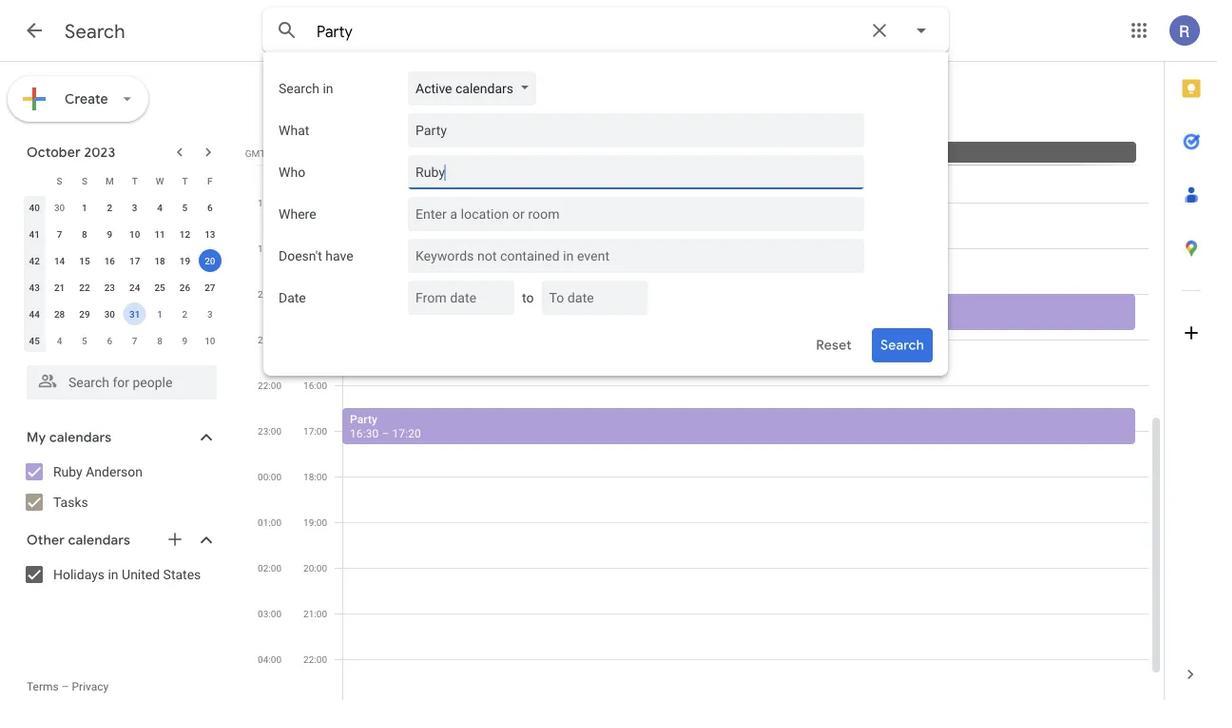 Task type: describe. For each thing, give the bounding box(es) containing it.
none search field containing search in
[[263, 8, 949, 376]]

november 5 element
[[73, 329, 96, 352]]

united
[[122, 566, 160, 582]]

0 horizontal spatial 5
[[82, 335, 87, 346]]

1 horizontal spatial 21:00
[[304, 608, 327, 619]]

31 element
[[123, 302, 146, 325]]

42
[[29, 255, 40, 266]]

15
[[79, 255, 90, 266]]

1 s from the left
[[57, 175, 62, 186]]

14:00 – 14:50
[[350, 312, 421, 326]]

row containing 42
[[22, 247, 223, 274]]

Keywords contained in event text field
[[416, 113, 849, 147]]

terms link
[[27, 680, 59, 693]]

row containing 45
[[22, 327, 223, 354]]

21 element
[[48, 276, 71, 299]]

– for 14:50
[[382, 312, 389, 326]]

30 for the '30' element
[[104, 308, 115, 320]]

search for search
[[65, 19, 125, 43]]

other calendars button
[[4, 525, 236, 556]]

0 horizontal spatial 1
[[82, 202, 87, 213]]

states
[[163, 566, 201, 582]]

16 element
[[98, 249, 121, 272]]

1 vertical spatial 6
[[107, 335, 112, 346]]

41
[[29, 228, 40, 240]]

who
[[279, 164, 305, 180]]

23
[[104, 282, 115, 293]]

25
[[154, 282, 165, 293]]

23:00
[[258, 425, 282, 437]]

23 element
[[98, 276, 121, 299]]

14 element
[[48, 249, 71, 272]]

0 vertical spatial 5
[[182, 202, 188, 213]]

1 t from the left
[[132, 175, 138, 186]]

13
[[205, 228, 215, 240]]

20
[[205, 255, 215, 266]]

row containing s
[[22, 167, 223, 194]]

20, today element
[[199, 249, 221, 272]]

doesn't
[[279, 248, 322, 263]]

0 horizontal spatial 8
[[82, 228, 87, 240]]

november 8 element
[[148, 329, 171, 352]]

add other calendars image
[[166, 530, 185, 549]]

0 vertical spatial 19:00
[[258, 243, 282, 254]]

Search text field
[[317, 22, 857, 41]]

my calendars list
[[4, 457, 236, 517]]

2023
[[84, 144, 115, 161]]

0 vertical spatial 18:00
[[258, 197, 282, 208]]

calendars for my calendars
[[49, 429, 112, 446]]

my calendars button
[[4, 422, 236, 453]]

m
[[106, 175, 114, 186]]

anderson
[[86, 464, 143, 479]]

in for search
[[323, 80, 333, 96]]

13 element
[[199, 223, 221, 245]]

– for privacy
[[62, 680, 69, 693]]

12 element
[[174, 223, 196, 245]]

active
[[416, 80, 452, 96]]

1 horizontal spatial 18:00
[[304, 471, 327, 482]]

29 element
[[73, 302, 96, 325]]

10 for november 10 element
[[205, 335, 215, 346]]

0 horizontal spatial 2
[[107, 202, 112, 213]]

party
[[350, 412, 378, 426]]

02:00
[[258, 562, 282, 574]]

16:30
[[350, 427, 379, 440]]

0 vertical spatial 9
[[107, 228, 112, 240]]

search image
[[268, 11, 306, 49]]

ruby anderson
[[53, 464, 143, 479]]

25 element
[[148, 276, 171, 299]]

2 t from the left
[[182, 175, 188, 186]]

row containing 43
[[22, 274, 223, 301]]

31
[[129, 308, 140, 320]]

what
[[279, 122, 309, 138]]

40
[[29, 202, 40, 213]]

1 vertical spatial 22:00
[[304, 653, 327, 665]]

11 element
[[148, 223, 171, 245]]

– inside the party 16:30 – 17:20
[[382, 427, 389, 440]]

28
[[54, 308, 65, 320]]

september 30 element
[[48, 196, 71, 219]]

1 vertical spatial 9
[[182, 335, 188, 346]]

november 9 element
[[174, 329, 196, 352]]

14:00 for 14:00
[[304, 288, 327, 300]]

22 element
[[73, 276, 96, 299]]

column header inside grid
[[343, 62, 1149, 142]]

other calendars
[[27, 532, 130, 549]]

04:00
[[258, 653, 282, 665]]

15 element
[[73, 249, 96, 272]]

where
[[279, 206, 316, 222]]

grid containing 14:00 – 14:50
[[244, 62, 1164, 701]]

11
[[154, 228, 165, 240]]

holidays
[[53, 566, 105, 582]]

10 for 10 element
[[129, 228, 140, 240]]

To date text field
[[549, 281, 633, 315]]

43
[[29, 282, 40, 293]]

have
[[326, 248, 353, 263]]

Keywords not contained in event text field
[[416, 239, 849, 273]]

03:00
[[258, 608, 282, 619]]

ruby
[[53, 464, 83, 479]]

create button
[[8, 76, 148, 122]]

27 element
[[199, 276, 221, 299]]

16
[[104, 255, 115, 266]]

search options image
[[903, 11, 941, 49]]

Search for people text field
[[38, 365, 205, 400]]

26 element
[[174, 276, 196, 299]]

calendars for other calendars
[[68, 532, 130, 549]]

gmt+02
[[245, 147, 282, 159]]



Task type: vqa. For each thing, say whether or not it's contained in the screenshot.


Task type: locate. For each thing, give the bounding box(es) containing it.
holidays in united states
[[53, 566, 201, 582]]

17 element
[[123, 249, 146, 272]]

2 s from the left
[[82, 175, 87, 186]]

0 horizontal spatial 21:00
[[258, 334, 282, 345]]

12
[[180, 228, 190, 240]]

0 vertical spatial –
[[382, 312, 389, 326]]

0 vertical spatial 1
[[82, 202, 87, 213]]

1
[[82, 202, 87, 213], [157, 308, 163, 320]]

november 6 element
[[98, 329, 121, 352]]

privacy link
[[72, 680, 109, 693]]

1 horizontal spatial in
[[323, 80, 333, 96]]

0 vertical spatial in
[[323, 80, 333, 96]]

3 inside november 3 element
[[207, 308, 213, 320]]

19:00 down the where
[[258, 243, 282, 254]]

s up september 30 element
[[57, 175, 62, 186]]

31 cell
[[122, 301, 147, 327]]

13:00
[[304, 243, 327, 254]]

1 horizontal spatial 20:00
[[304, 562, 327, 574]]

4 inside "element"
[[57, 335, 62, 346]]

0 horizontal spatial 4
[[57, 335, 62, 346]]

search in
[[279, 80, 333, 96]]

0 vertical spatial 30
[[54, 202, 65, 213]]

my calendars
[[27, 429, 112, 446]]

28 element
[[48, 302, 71, 325]]

14:00 down doesn't have
[[304, 288, 327, 300]]

18:00 down who at the left of page
[[258, 197, 282, 208]]

1 inside november 1 "element"
[[157, 308, 163, 320]]

1 vertical spatial 30
[[104, 308, 115, 320]]

8 up 15 element on the top
[[82, 228, 87, 240]]

1 horizontal spatial 3
[[207, 308, 213, 320]]

1 vertical spatial 4
[[57, 335, 62, 346]]

30 right 29 element
[[104, 308, 115, 320]]

– left 14:50
[[382, 312, 389, 326]]

1 horizontal spatial 6
[[207, 202, 213, 213]]

1 horizontal spatial s
[[82, 175, 87, 186]]

1 vertical spatial 21:00
[[304, 608, 327, 619]]

1 vertical spatial 10
[[205, 335, 215, 346]]

calendars for active calendars
[[456, 80, 514, 96]]

1 horizontal spatial 1
[[157, 308, 163, 320]]

t right m
[[132, 175, 138, 186]]

1 vertical spatial 20:00
[[304, 562, 327, 574]]

0 horizontal spatial 14:00
[[304, 288, 327, 300]]

2 row from the top
[[22, 194, 223, 221]]

1 horizontal spatial 30
[[104, 308, 115, 320]]

10 right november 9 element
[[205, 335, 215, 346]]

4 row from the top
[[22, 247, 223, 274]]

to
[[522, 290, 534, 305]]

0 horizontal spatial s
[[57, 175, 62, 186]]

1 horizontal spatial 2
[[182, 308, 188, 320]]

0 horizontal spatial search
[[65, 19, 125, 43]]

19
[[180, 255, 190, 266]]

6 row from the top
[[22, 301, 223, 327]]

create
[[65, 90, 108, 107]]

9 left 10 element
[[107, 228, 112, 240]]

my
[[27, 429, 46, 446]]

row containing 41
[[22, 221, 223, 247]]

november 1 element
[[148, 302, 171, 325]]

17:20
[[392, 427, 421, 440]]

1 right 31 element
[[157, 308, 163, 320]]

30
[[54, 202, 65, 213], [104, 308, 115, 320]]

22:00
[[258, 380, 282, 391], [304, 653, 327, 665]]

16:00
[[304, 380, 327, 391]]

1 horizontal spatial search
[[279, 80, 320, 96]]

8
[[82, 228, 87, 240], [157, 335, 163, 346]]

0 horizontal spatial 9
[[107, 228, 112, 240]]

22:00 right 04:00 in the left of the page
[[304, 653, 327, 665]]

november 10 element
[[199, 329, 221, 352]]

0 vertical spatial 14:00
[[304, 288, 327, 300]]

other
[[27, 532, 65, 549]]

0 horizontal spatial 10
[[129, 228, 140, 240]]

search
[[65, 19, 125, 43], [279, 80, 320, 96]]

november 3 element
[[199, 302, 221, 325]]

row group inside october 2023 grid
[[22, 194, 223, 354]]

row
[[22, 167, 223, 194], [22, 194, 223, 221], [22, 221, 223, 247], [22, 247, 223, 274], [22, 274, 223, 301], [22, 301, 223, 327], [22, 327, 223, 354]]

1 vertical spatial 18:00
[[304, 471, 327, 482]]

search right go back icon
[[65, 19, 125, 43]]

calendars right active
[[456, 80, 514, 96]]

7 right 41
[[57, 228, 62, 240]]

Enter a location or room text field
[[416, 197, 849, 231]]

0 vertical spatial 2
[[107, 202, 112, 213]]

1 vertical spatial –
[[382, 427, 389, 440]]

–
[[382, 312, 389, 326], [382, 427, 389, 440], [62, 680, 69, 693]]

0 vertical spatial 10
[[129, 228, 140, 240]]

active calendars
[[416, 80, 514, 96]]

tasks
[[53, 494, 88, 510]]

1 vertical spatial 2
[[182, 308, 188, 320]]

0 horizontal spatial in
[[108, 566, 119, 582]]

in for holidays
[[108, 566, 119, 582]]

terms – privacy
[[27, 680, 109, 693]]

november 4 element
[[48, 329, 71, 352]]

0 horizontal spatial t
[[132, 175, 138, 186]]

0 vertical spatial 21:00
[[258, 334, 282, 345]]

7
[[57, 228, 62, 240], [132, 335, 137, 346]]

14:00 – 14:50 button
[[342, 294, 1136, 330]]

29
[[79, 308, 90, 320]]

19 element
[[174, 249, 196, 272]]

s
[[57, 175, 62, 186], [82, 175, 87, 186]]

5 left november 6 element
[[82, 335, 87, 346]]

0 horizontal spatial 3
[[132, 202, 137, 213]]

1 row from the top
[[22, 167, 223, 194]]

go back image
[[23, 19, 46, 42]]

5 up 12 element
[[182, 202, 188, 213]]

14:00
[[304, 288, 327, 300], [350, 312, 379, 326]]

– right terms 'link'
[[62, 680, 69, 693]]

1 horizontal spatial 8
[[157, 335, 163, 346]]

calendars up "ruby"
[[49, 429, 112, 446]]

0 horizontal spatial 18:00
[[258, 197, 282, 208]]

0 horizontal spatial 7
[[57, 228, 62, 240]]

s left m
[[82, 175, 87, 186]]

None search field
[[0, 358, 236, 400]]

1 vertical spatial search
[[279, 80, 320, 96]]

search for search in
[[279, 80, 320, 96]]

19:00 right 01:00
[[304, 517, 327, 528]]

0 vertical spatial 4
[[157, 202, 163, 213]]

0 horizontal spatial 20:00
[[258, 288, 282, 300]]

in
[[323, 80, 333, 96], [108, 566, 119, 582]]

0 horizontal spatial 22:00
[[258, 380, 282, 391]]

2 vertical spatial calendars
[[68, 532, 130, 549]]

3 up 10 element
[[132, 202, 137, 213]]

row group containing 40
[[22, 194, 223, 354]]

1 vertical spatial calendars
[[49, 429, 112, 446]]

1 horizontal spatial 19:00
[[304, 517, 327, 528]]

18:00 right 00:00
[[304, 471, 327, 482]]

14:00 inside button
[[350, 312, 379, 326]]

19:00
[[258, 243, 282, 254], [304, 517, 327, 528]]

8 right november 7 element
[[157, 335, 163, 346]]

0 vertical spatial 22:00
[[258, 380, 282, 391]]

2 vertical spatial –
[[62, 680, 69, 693]]

– inside button
[[382, 312, 389, 326]]

0 horizontal spatial 6
[[107, 335, 112, 346]]

0 vertical spatial 3
[[132, 202, 137, 213]]

18:00
[[258, 197, 282, 208], [304, 471, 327, 482]]

21:00 down date
[[258, 334, 282, 345]]

30 element
[[98, 302, 121, 325]]

10 left 11
[[129, 228, 140, 240]]

2 left november 3 element on the left top of the page
[[182, 308, 188, 320]]

21
[[54, 282, 65, 293]]

20:00 down doesn't
[[258, 288, 282, 300]]

w
[[156, 175, 164, 186]]

7 row from the top
[[22, 327, 223, 354]]

0 vertical spatial 20:00
[[258, 288, 282, 300]]

0 vertical spatial 8
[[82, 228, 87, 240]]

0 vertical spatial search
[[65, 19, 125, 43]]

calendars
[[456, 80, 514, 96], [49, 429, 112, 446], [68, 532, 130, 549]]

1 horizontal spatial 9
[[182, 335, 188, 346]]

2 down m
[[107, 202, 112, 213]]

4
[[157, 202, 163, 213], [57, 335, 62, 346]]

1 vertical spatial 8
[[157, 335, 163, 346]]

doesn't have
[[279, 248, 353, 263]]

None search field
[[263, 8, 949, 376]]

24
[[129, 282, 140, 293]]

1 vertical spatial 1
[[157, 308, 163, 320]]

1 right september 30 element
[[82, 202, 87, 213]]

calendars inside dropdown button
[[68, 532, 130, 549]]

f
[[207, 175, 213, 186]]

17:00
[[304, 425, 327, 437]]

5
[[182, 202, 188, 213], [82, 335, 87, 346]]

terms
[[27, 680, 59, 693]]

1 vertical spatial 14:00
[[350, 312, 379, 326]]

3
[[132, 202, 137, 213], [207, 308, 213, 320]]

3 right november 2 element
[[207, 308, 213, 320]]

1 vertical spatial 7
[[132, 335, 137, 346]]

30 right 40
[[54, 202, 65, 213]]

1 horizontal spatial 14:00
[[350, 312, 379, 326]]

1 horizontal spatial t
[[182, 175, 188, 186]]

9 right november 8 element
[[182, 335, 188, 346]]

17
[[129, 255, 140, 266]]

14:00 for 14:00 – 14:50
[[350, 312, 379, 326]]

row containing 44
[[22, 301, 223, 327]]

21:00 right 03:00
[[304, 608, 327, 619]]

party 16:30 – 17:20
[[350, 412, 421, 440]]

0 vertical spatial calendars
[[456, 80, 514, 96]]

18
[[154, 255, 165, 266]]

44
[[29, 308, 40, 320]]

1 vertical spatial in
[[108, 566, 119, 582]]

26
[[180, 282, 190, 293]]

20 cell
[[197, 247, 223, 274]]

6 right november 5 element
[[107, 335, 112, 346]]

column header
[[343, 62, 1149, 142]]

27
[[205, 282, 215, 293]]

From date text field
[[416, 281, 499, 315]]

3 row from the top
[[22, 221, 223, 247]]

search up what
[[279, 80, 320, 96]]

4 left november 5 element
[[57, 335, 62, 346]]

1 horizontal spatial 22:00
[[304, 653, 327, 665]]

14
[[54, 255, 65, 266]]

0 horizontal spatial 19:00
[[258, 243, 282, 254]]

clear search image
[[861, 11, 899, 49]]

privacy
[[72, 680, 109, 693]]

30 for september 30 element
[[54, 202, 65, 213]]

14:50
[[392, 312, 421, 326]]

calendars up 'holidays'
[[68, 532, 130, 549]]

18 element
[[148, 249, 171, 272]]

row containing 40
[[22, 194, 223, 221]]

0 vertical spatial 6
[[207, 202, 213, 213]]

1 horizontal spatial 7
[[132, 335, 137, 346]]

– left 17:20
[[382, 427, 389, 440]]

1 vertical spatial 19:00
[[304, 517, 327, 528]]

october 2023
[[27, 144, 115, 161]]

24 element
[[123, 276, 146, 299]]

22
[[79, 282, 90, 293]]

4 up 11 element
[[157, 202, 163, 213]]

9
[[107, 228, 112, 240], [182, 335, 188, 346]]

november 2 element
[[174, 302, 196, 325]]

6
[[207, 202, 213, 213], [107, 335, 112, 346]]

calendars inside dropdown button
[[49, 429, 112, 446]]

01:00
[[258, 517, 282, 528]]

1 horizontal spatial 4
[[157, 202, 163, 213]]

0 horizontal spatial 30
[[54, 202, 65, 213]]

1 horizontal spatial 5
[[182, 202, 188, 213]]

Enter a participant or organizer text field
[[416, 155, 849, 189]]

t right w
[[182, 175, 188, 186]]

0 vertical spatial 7
[[57, 228, 62, 240]]

7 right november 6 element
[[132, 335, 137, 346]]

t
[[132, 175, 138, 186], [182, 175, 188, 186]]

20:00 right 02:00
[[304, 562, 327, 574]]

grid
[[244, 62, 1164, 701]]

november 7 element
[[123, 329, 146, 352]]

tab list
[[1165, 62, 1218, 648]]

5 row from the top
[[22, 274, 223, 301]]

45
[[29, 335, 40, 346]]

search heading
[[65, 19, 125, 43]]

22:00 up 23:00
[[258, 380, 282, 391]]

1 vertical spatial 3
[[207, 308, 213, 320]]

10 element
[[123, 223, 146, 245]]

october
[[27, 144, 81, 161]]

14:00 left 14:50
[[350, 312, 379, 326]]

october 2023 grid
[[18, 167, 223, 354]]

date
[[279, 290, 306, 305]]

21:00
[[258, 334, 282, 345], [304, 608, 327, 619]]

1 vertical spatial 5
[[82, 335, 87, 346]]

20:00
[[258, 288, 282, 300], [304, 562, 327, 574]]

00:00
[[258, 471, 282, 482]]

6 down 'f'
[[207, 202, 213, 213]]

1 horizontal spatial 10
[[205, 335, 215, 346]]

10
[[129, 228, 140, 240], [205, 335, 215, 346]]

row group
[[22, 194, 223, 354]]



